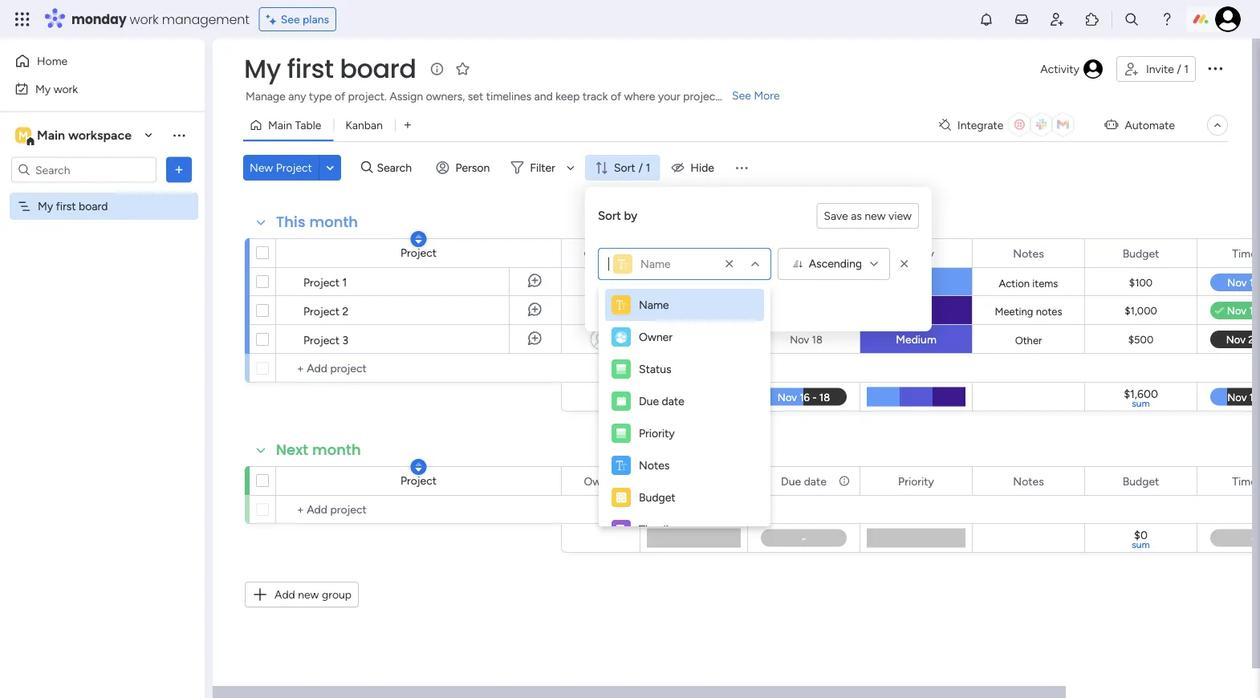 Task type: locate. For each thing, give the bounding box(es) containing it.
main
[[268, 118, 292, 132], [37, 128, 65, 143]]

by
[[624, 208, 637, 223]]

1 horizontal spatial add
[[614, 299, 635, 313]]

month right next
[[312, 440, 361, 460]]

1 horizontal spatial /
[[1177, 62, 1181, 76]]

notes
[[1013, 246, 1044, 260], [639, 459, 670, 472], [1013, 474, 1044, 488]]

my first board up type
[[244, 51, 416, 87]]

1 nov from the top
[[790, 276, 810, 289]]

+ Add project text field
[[284, 500, 554, 519]]

new project
[[250, 161, 312, 175]]

0 horizontal spatial 1
[[342, 275, 347, 289]]

add right +
[[614, 299, 635, 313]]

project down sort desc icon
[[400, 246, 437, 260]]

Due date field
[[777, 244, 831, 262], [777, 472, 831, 490]]

sort left the by at the top
[[598, 208, 621, 223]]

$500
[[1128, 333, 1154, 346]]

nov left 16
[[790, 276, 810, 289]]

see inside see more 'link'
[[732, 89, 751, 102]]

1 vertical spatial notes
[[639, 459, 670, 472]]

1 vertical spatial see
[[732, 89, 751, 102]]

$100
[[1129, 277, 1153, 289]]

work for my
[[54, 82, 78, 96]]

name up working
[[640, 257, 671, 271]]

column information image
[[726, 247, 739, 260], [838, 247, 851, 260], [838, 475, 851, 488]]

2 vertical spatial new
[[298, 588, 319, 602]]

new project button
[[243, 155, 319, 181]]

/ inside button
[[1177, 62, 1181, 76]]

1 vertical spatial board
[[79, 199, 108, 213]]

see for see plans
[[281, 12, 300, 26]]

first down "search in workspace" field
[[56, 199, 76, 213]]

nov for nov 16
[[790, 276, 810, 289]]

work for monday
[[130, 10, 159, 28]]

m
[[19, 128, 28, 142]]

filter button
[[504, 155, 580, 181]]

0 horizontal spatial status
[[639, 362, 671, 376]]

1 vertical spatial sum
[[1132, 539, 1150, 551]]

add inside button
[[614, 299, 635, 313]]

0 horizontal spatial first
[[56, 199, 76, 213]]

0 vertical spatial budget field
[[1119, 244, 1163, 262]]

of right track
[[611, 89, 621, 103]]

1 left hide popup button
[[646, 161, 650, 175]]

1 horizontal spatial main
[[268, 118, 292, 132]]

integrate
[[957, 118, 1004, 132]]

1 vertical spatial due date field
[[777, 472, 831, 490]]

workspace
[[68, 128, 132, 143]]

Owner field
[[580, 244, 622, 262], [580, 472, 622, 490]]

action items
[[999, 277, 1058, 290]]

my first board inside my first board 'list box'
[[38, 199, 108, 213]]

track
[[583, 89, 608, 103]]

invite members image
[[1049, 11, 1065, 27]]

new
[[250, 161, 273, 175]]

activity button
[[1034, 56, 1110, 82]]

main table button
[[243, 112, 333, 138]]

Notes field
[[1009, 244, 1048, 262], [1009, 472, 1048, 490]]

0 horizontal spatial of
[[335, 89, 345, 103]]

0 vertical spatial due date field
[[777, 244, 831, 262]]

1 vertical spatial budget
[[1123, 474, 1159, 488]]

hide button
[[665, 155, 724, 181]]

0 vertical spatial nov
[[790, 276, 810, 289]]

0 vertical spatial notes
[[1013, 246, 1044, 260]]

plans
[[303, 12, 329, 26]]

my inside 'list box'
[[38, 199, 53, 213]]

items
[[1032, 277, 1058, 290]]

0 horizontal spatial new
[[298, 588, 319, 602]]

owner for 2nd 'owner' field from the bottom
[[584, 246, 618, 260]]

0 vertical spatial new
[[865, 209, 886, 223]]

1 vertical spatial work
[[54, 82, 78, 96]]

2 vertical spatial notes
[[1013, 474, 1044, 488]]

project right new
[[276, 161, 312, 175]]

0 vertical spatial owner field
[[580, 244, 622, 262]]

manage any type of project. assign owners, set timelines and keep track of where your project stands.
[[246, 89, 758, 103]]

v2 sort ascending image
[[793, 258, 802, 270]]

board
[[340, 51, 416, 87], [79, 199, 108, 213]]

budget up $0
[[1123, 474, 1159, 488]]

2 vertical spatial owner
[[584, 474, 618, 488]]

project left the 3 at the left
[[303, 333, 340, 347]]

$0
[[1134, 528, 1148, 542]]

my first board down "search in workspace" field
[[38, 199, 108, 213]]

Budget field
[[1119, 244, 1163, 262], [1119, 472, 1163, 490]]

new right as
[[865, 209, 886, 223]]

name down working
[[639, 298, 669, 312]]

notes for 1st notes field from the bottom of the page
[[1013, 474, 1044, 488]]

sort up the by at the top
[[614, 161, 635, 175]]

1 horizontal spatial new
[[638, 299, 659, 313]]

nov 18
[[790, 333, 823, 346]]

workspace selection element
[[15, 126, 134, 146]]

1 for invite / 1
[[1184, 62, 1189, 76]]

month right this
[[309, 212, 358, 232]]

1 vertical spatial first
[[56, 199, 76, 213]]

invite / 1
[[1146, 62, 1189, 76]]

0 horizontal spatial board
[[79, 199, 108, 213]]

see left the plans on the left top of page
[[281, 12, 300, 26]]

main table
[[268, 118, 321, 132]]

0 vertical spatial add
[[614, 299, 635, 313]]

see inside see plans button
[[281, 12, 300, 26]]

invite
[[1146, 62, 1174, 76]]

date
[[804, 246, 827, 260], [662, 394, 684, 408], [804, 474, 827, 488]]

0 horizontal spatial my first board
[[38, 199, 108, 213]]

table
[[295, 118, 321, 132]]

budget up $100 at top right
[[1123, 246, 1159, 260]]

1 up 2
[[342, 275, 347, 289]]

nov left 18
[[790, 333, 809, 346]]

column information image for status
[[726, 247, 739, 260]]

1 right invite
[[1184, 62, 1189, 76]]

0 vertical spatial 1
[[1184, 62, 1189, 76]]

0 vertical spatial owner
[[584, 246, 618, 260]]

1 vertical spatial budget field
[[1119, 472, 1163, 490]]

of
[[335, 89, 345, 103], [611, 89, 621, 103]]

2 vertical spatial due date
[[781, 474, 827, 488]]

0 vertical spatial work
[[130, 10, 159, 28]]

2 due date field from the top
[[777, 472, 831, 490]]

1 horizontal spatial of
[[611, 89, 621, 103]]

2 horizontal spatial new
[[865, 209, 886, 223]]

add left group
[[274, 588, 295, 602]]

1 vertical spatial my first board
[[38, 199, 108, 213]]

option
[[0, 192, 205, 195]]

0 vertical spatial first
[[287, 51, 334, 87]]

main left table
[[268, 118, 292, 132]]

sort desc image
[[415, 462, 422, 473]]

2 vertical spatial priority
[[898, 474, 934, 488]]

my
[[244, 51, 281, 87], [35, 82, 51, 96], [38, 199, 53, 213]]

notes
[[1036, 305, 1062, 318]]

see more
[[732, 89, 780, 102]]

john smith image
[[1215, 6, 1241, 32]]

$0 sum
[[1132, 528, 1150, 551]]

0 vertical spatial notes field
[[1009, 244, 1048, 262]]

my down "search in workspace" field
[[38, 199, 53, 213]]

autopilot image
[[1105, 114, 1118, 135]]

1 vertical spatial /
[[639, 161, 643, 175]]

/ left hide popup button
[[639, 161, 643, 175]]

0 vertical spatial month
[[309, 212, 358, 232]]

board up project.
[[340, 51, 416, 87]]

0 horizontal spatial add
[[274, 588, 295, 602]]

0 vertical spatial priority field
[[894, 244, 938, 262]]

1 for sort / 1
[[646, 161, 650, 175]]

This month field
[[272, 212, 362, 233]]

1 horizontal spatial my first board
[[244, 51, 416, 87]]

main inside workspace selection element
[[37, 128, 65, 143]]

1 vertical spatial new
[[638, 299, 659, 313]]

sort for sort by
[[598, 208, 621, 223]]

v2 overdue deadline image
[[754, 275, 767, 290]]

budget field up $0
[[1119, 472, 1163, 490]]

1 vertical spatial name
[[639, 298, 669, 312]]

dapulse integrations image
[[939, 119, 951, 131]]

/ for sort
[[639, 161, 643, 175]]

1 vertical spatial sort
[[598, 208, 621, 223]]

see left more
[[732, 89, 751, 102]]

of right type
[[335, 89, 345, 103]]

my first board
[[244, 51, 416, 87], [38, 199, 108, 213]]

budget
[[1123, 246, 1159, 260], [1123, 474, 1159, 488], [639, 491, 676, 504]]

1 vertical spatial date
[[662, 394, 684, 408]]

2 horizontal spatial 1
[[1184, 62, 1189, 76]]

new
[[865, 209, 886, 223], [638, 299, 659, 313], [298, 588, 319, 602]]

monday work management
[[71, 10, 249, 28]]

1 sum from the top
[[1132, 398, 1150, 409]]

new for sort
[[638, 299, 659, 313]]

1 vertical spatial priority
[[639, 427, 675, 440]]

1 horizontal spatial 1
[[646, 161, 650, 175]]

work right monday in the top of the page
[[130, 10, 159, 28]]

18
[[812, 333, 823, 346]]

2 nov from the top
[[790, 333, 809, 346]]

notifications image
[[978, 11, 994, 27]]

project
[[683, 89, 720, 103]]

on
[[705, 276, 718, 289]]

management
[[162, 10, 249, 28]]

as
[[851, 209, 862, 223]]

angle down image
[[326, 162, 334, 174]]

2 notes field from the top
[[1009, 472, 1048, 490]]

nov 16
[[790, 276, 822, 289]]

1 horizontal spatial status
[[678, 246, 711, 260]]

1 vertical spatial month
[[312, 440, 361, 460]]

0 vertical spatial board
[[340, 51, 416, 87]]

next month
[[276, 440, 361, 460]]

sum inside $1,600 sum
[[1132, 398, 1150, 409]]

name
[[640, 257, 671, 271], [639, 298, 669, 312]]

add inside button
[[274, 588, 295, 602]]

first up type
[[287, 51, 334, 87]]

0 horizontal spatial main
[[37, 128, 65, 143]]

see for see more
[[732, 89, 751, 102]]

1 horizontal spatial first
[[287, 51, 334, 87]]

2 vertical spatial 1
[[342, 275, 347, 289]]

status down + add new sort
[[639, 362, 671, 376]]

budget up timeline
[[639, 491, 676, 504]]

0 vertical spatial date
[[804, 246, 827, 260]]

0 horizontal spatial see
[[281, 12, 300, 26]]

1
[[1184, 62, 1189, 76], [646, 161, 650, 175], [342, 275, 347, 289]]

this month
[[276, 212, 358, 232]]

priority
[[898, 246, 934, 260], [639, 427, 675, 440], [898, 474, 934, 488]]

my work
[[35, 82, 78, 96]]

1 horizontal spatial work
[[130, 10, 159, 28]]

1 vertical spatial owner field
[[580, 472, 622, 490]]

/ right invite
[[1177, 62, 1181, 76]]

work inside button
[[54, 82, 78, 96]]

0 vertical spatial sum
[[1132, 398, 1150, 409]]

0 vertical spatial sort
[[614, 161, 635, 175]]

/
[[1177, 62, 1181, 76], [639, 161, 643, 175]]

1 vertical spatial priority field
[[894, 472, 938, 490]]

priority for first the priority "field" from the top
[[898, 246, 934, 260]]

status
[[678, 246, 711, 260], [639, 362, 671, 376]]

due
[[781, 246, 801, 260], [639, 394, 659, 408], [781, 474, 801, 488]]

main right 'workspace' icon
[[37, 128, 65, 143]]

stands.
[[722, 89, 758, 103]]

1 inside button
[[1184, 62, 1189, 76]]

None field
[[1228, 244, 1260, 262], [1228, 472, 1260, 490], [1228, 244, 1260, 262], [1228, 472, 1260, 490]]

1 vertical spatial 1
[[646, 161, 650, 175]]

status up working on it on the top
[[678, 246, 711, 260]]

0 horizontal spatial /
[[639, 161, 643, 175]]

working
[[661, 276, 702, 289]]

0 vertical spatial /
[[1177, 62, 1181, 76]]

due date
[[781, 246, 827, 260], [639, 394, 684, 408], [781, 474, 827, 488]]

1 vertical spatial notes field
[[1009, 472, 1048, 490]]

new left sort
[[638, 299, 659, 313]]

budget field up $100 at top right
[[1119, 244, 1163, 262]]

month
[[309, 212, 358, 232], [312, 440, 361, 460]]

project 1
[[303, 275, 347, 289]]

0 vertical spatial status
[[678, 246, 711, 260]]

more
[[754, 89, 780, 102]]

my down home
[[35, 82, 51, 96]]

Priority field
[[894, 244, 938, 262], [894, 472, 938, 490]]

meeting notes
[[995, 305, 1062, 318]]

month for next month
[[312, 440, 361, 460]]

1 horizontal spatial see
[[732, 89, 751, 102]]

2 sum from the top
[[1132, 539, 1150, 551]]

2 vertical spatial date
[[804, 474, 827, 488]]

0 horizontal spatial work
[[54, 82, 78, 96]]

main inside button
[[268, 118, 292, 132]]

apps image
[[1084, 11, 1100, 27]]

1 vertical spatial add
[[274, 588, 295, 602]]

board down "search in workspace" field
[[79, 199, 108, 213]]

assign
[[390, 89, 423, 103]]

add
[[614, 299, 635, 313], [274, 588, 295, 602]]

1 vertical spatial nov
[[790, 333, 809, 346]]

0 vertical spatial see
[[281, 12, 300, 26]]

2 of from the left
[[611, 89, 621, 103]]

select product image
[[14, 11, 30, 27]]

2 vertical spatial due
[[781, 474, 801, 488]]

new left group
[[298, 588, 319, 602]]

2 priority field from the top
[[894, 472, 938, 490]]

type
[[309, 89, 332, 103]]

0 vertical spatial priority
[[898, 246, 934, 260]]

my first board list box
[[0, 189, 205, 437]]

work down home
[[54, 82, 78, 96]]

priority for 1st the priority "field" from the bottom of the page
[[898, 474, 934, 488]]



Task type: vqa. For each thing, say whether or not it's contained in the screenshot.
W9
no



Task type: describe. For each thing, give the bounding box(es) containing it.
activity
[[1040, 62, 1079, 76]]

month for this month
[[309, 212, 358, 232]]

save as new view button
[[817, 203, 919, 229]]

1 due date field from the top
[[777, 244, 831, 262]]

person
[[456, 161, 490, 175]]

1 of from the left
[[335, 89, 345, 103]]

help image
[[1159, 11, 1175, 27]]

1 vertical spatial due
[[639, 394, 659, 408]]

options image
[[171, 162, 187, 178]]

new inside button
[[298, 588, 319, 602]]

project left 2
[[303, 304, 340, 318]]

0 vertical spatial due
[[781, 246, 801, 260]]

notes for first notes field
[[1013, 246, 1044, 260]]

main for main workspace
[[37, 128, 65, 143]]

my up the manage
[[244, 51, 281, 87]]

add new group
[[274, 588, 352, 602]]

my work button
[[10, 76, 173, 102]]

show board description image
[[428, 61, 447, 77]]

medium
[[896, 333, 937, 346]]

hide
[[691, 161, 714, 175]]

action
[[999, 277, 1030, 290]]

sort by
[[598, 208, 637, 223]]

v2 search image
[[361, 159, 373, 177]]

1 vertical spatial due date
[[639, 394, 684, 408]]

other
[[1015, 334, 1042, 347]]

add to favorites image
[[455, 61, 471, 77]]

group
[[322, 588, 352, 602]]

search everything image
[[1124, 11, 1140, 27]]

owners,
[[426, 89, 465, 103]]

person button
[[430, 155, 500, 181]]

1 notes field from the top
[[1009, 244, 1048, 262]]

1 vertical spatial status
[[639, 362, 671, 376]]

stuck
[[679, 333, 708, 346]]

$1,600 sum
[[1124, 387, 1158, 409]]

where
[[624, 89, 655, 103]]

status inside field
[[678, 246, 711, 260]]

v2 done deadline image
[[754, 303, 767, 318]]

timelines
[[486, 89, 531, 103]]

+ add new sort button
[[598, 293, 688, 319]]

remove sort image
[[897, 256, 913, 272]]

filter
[[530, 161, 555, 175]]

sum for $0
[[1132, 539, 1150, 551]]

Search in workspace field
[[34, 161, 134, 179]]

1 budget field from the top
[[1119, 244, 1163, 262]]

sort desc image
[[415, 234, 422, 245]]

manage
[[246, 89, 286, 103]]

sort for sort / 1
[[614, 161, 635, 175]]

owner for first 'owner' field from the bottom of the page
[[584, 474, 618, 488]]

inbox image
[[1014, 11, 1030, 27]]

0 vertical spatial name
[[640, 257, 671, 271]]

project down sort desc image at the bottom left of the page
[[400, 474, 437, 488]]

view
[[889, 209, 912, 223]]

save as new view
[[824, 209, 912, 223]]

0 vertical spatial budget
[[1123, 246, 1159, 260]]

2
[[342, 304, 349, 318]]

next
[[276, 440, 308, 460]]

project.
[[348, 89, 387, 103]]

1 horizontal spatial board
[[340, 51, 416, 87]]

save
[[824, 209, 848, 223]]

keep
[[556, 89, 580, 103]]

board inside 'list box'
[[79, 199, 108, 213]]

sort / 1
[[614, 161, 650, 175]]

project inside button
[[276, 161, 312, 175]]

main workspace
[[37, 128, 132, 143]]

16
[[812, 276, 822, 289]]

your
[[658, 89, 680, 103]]

it
[[720, 276, 727, 289]]

and
[[534, 89, 553, 103]]

collapse board header image
[[1211, 119, 1224, 132]]

2 budget field from the top
[[1119, 472, 1163, 490]]

home
[[37, 54, 68, 68]]

1 priority field from the top
[[894, 244, 938, 262]]

timeline
[[639, 523, 681, 537]]

main for main table
[[268, 118, 292, 132]]

see more link
[[730, 87, 781, 104]]

any
[[288, 89, 306, 103]]

invite / 1 button
[[1116, 56, 1196, 82]]

sort
[[661, 299, 681, 313]]

workspace options image
[[171, 127, 187, 143]]

2 vertical spatial budget
[[639, 491, 676, 504]]

automate
[[1125, 118, 1175, 132]]

+ Add project text field
[[284, 359, 554, 378]]

meeting
[[995, 305, 1033, 318]]

done
[[681, 304, 707, 317]]

see plans
[[281, 12, 329, 26]]

0 vertical spatial due date
[[781, 246, 827, 260]]

this
[[276, 212, 305, 232]]

first inside 'list box'
[[56, 199, 76, 213]]

new for view
[[865, 209, 886, 223]]

set
[[468, 89, 483, 103]]

Status field
[[674, 244, 715, 262]]

arrow down image
[[561, 158, 580, 177]]

column information image for due date
[[838, 247, 851, 260]]

kanban button
[[333, 112, 395, 138]]

3
[[342, 333, 349, 347]]

$1,000
[[1125, 305, 1157, 317]]

menu image
[[734, 160, 750, 176]]

high
[[904, 304, 928, 317]]

nov for nov 18
[[790, 333, 809, 346]]

My first board field
[[240, 51, 420, 87]]

ascending
[[809, 257, 862, 270]]

working on it
[[661, 276, 727, 289]]

monday
[[71, 10, 126, 28]]

$1,600
[[1124, 387, 1158, 401]]

Search field
[[373, 157, 421, 179]]

Next month field
[[272, 440, 365, 461]]

2 owner field from the top
[[580, 472, 622, 490]]

1 owner field from the top
[[580, 244, 622, 262]]

project up project 2
[[303, 275, 340, 289]]

/ for invite
[[1177, 62, 1181, 76]]

dapulse checkmark sign image
[[1215, 302, 1224, 321]]

+ add new sort
[[604, 299, 681, 313]]

kanban
[[345, 118, 383, 132]]

add new group button
[[245, 582, 359, 608]]

+
[[604, 299, 611, 313]]

my inside button
[[35, 82, 51, 96]]

home button
[[10, 48, 173, 74]]

project 3
[[303, 333, 349, 347]]

add view image
[[404, 119, 411, 131]]

see plans button
[[259, 7, 336, 31]]

options image
[[1206, 58, 1225, 78]]

sum for $1,600
[[1132, 398, 1150, 409]]

0 vertical spatial my first board
[[244, 51, 416, 87]]

1 vertical spatial owner
[[639, 330, 673, 344]]

workspace image
[[15, 126, 31, 144]]



